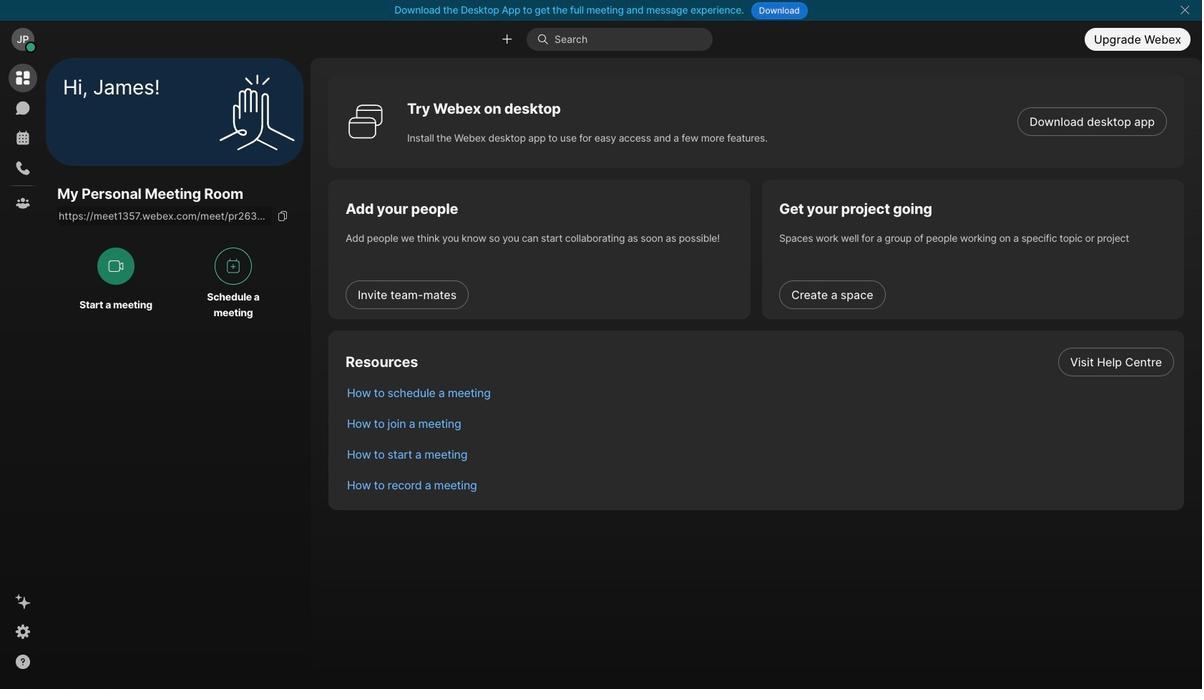Task type: locate. For each thing, give the bounding box(es) containing it.
two hands high-fiving image
[[214, 69, 300, 155]]

3 list item from the top
[[336, 408, 1185, 439]]

navigation
[[0, 58, 46, 689]]

list item
[[336, 346, 1185, 377], [336, 377, 1185, 408], [336, 408, 1185, 439], [336, 439, 1185, 470], [336, 470, 1185, 500]]

None text field
[[57, 206, 272, 226]]

1 list item from the top
[[336, 346, 1185, 377]]

2 list item from the top
[[336, 377, 1185, 408]]



Task type: describe. For each thing, give the bounding box(es) containing it.
4 list item from the top
[[336, 439, 1185, 470]]

webex tab list
[[9, 64, 37, 218]]

5 list item from the top
[[336, 470, 1185, 500]]

cancel_16 image
[[1180, 4, 1191, 16]]



Task type: vqa. For each thing, say whether or not it's contained in the screenshot.
APRIL 1, 2024 12:15 PM TO 12:55 PM GENERIC NAME'S MEETING RECURRING MEETING,  GENERIC NAME "List Item"
no



